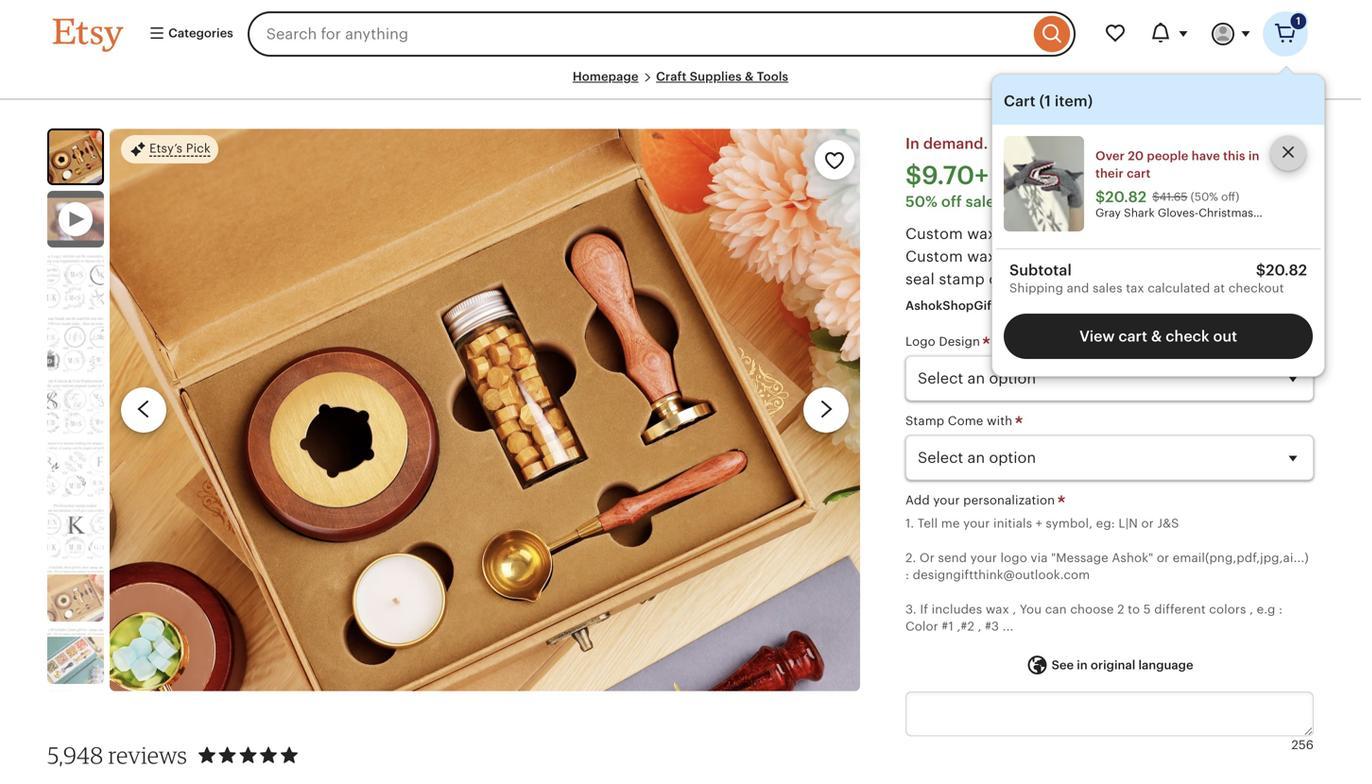 Task type: describe. For each thing, give the bounding box(es) containing it.
+
[[1036, 517, 1043, 531]]

gray shark gloves-christmas animal knitted gloves,novelty mittens,monster gloves,unisex gloves image image
[[1004, 136, 1084, 232]]

custom
[[989, 271, 1044, 288]]

sales
[[1093, 281, 1123, 295]]

2 horizontal spatial seal
[[1171, 248, 1200, 265]]

Search for anything text field
[[247, 11, 1030, 57]]

, left wax
[[1127, 248, 1132, 265]]

0 vertical spatial your
[[933, 494, 960, 508]]

see
[[1052, 659, 1074, 673]]

tell
[[918, 517, 938, 531]]

have
[[1192, 149, 1220, 163]]

1 link
[[1263, 11, 1308, 57]]

$41.65
[[1153, 190, 1188, 203]]

$9.70+ $19.40+
[[906, 161, 1041, 190]]

banner containing cart (1 item)
[[19, 0, 1342, 377]]

me
[[941, 517, 960, 531]]

if
[[920, 603, 928, 617]]

bought
[[1063, 135, 1116, 152]]

$9.70+
[[906, 161, 989, 190]]

, left e.g
[[1250, 603, 1254, 617]]

choose
[[1071, 603, 1114, 617]]

language
[[1139, 659, 1194, 673]]

24
[[1226, 135, 1244, 152]]

subtotal
[[1010, 262, 1072, 279]]

1 horizontal spatial kit
[[1084, 225, 1102, 242]]

calculated
[[1148, 281, 1211, 295]]

& for tools
[[745, 69, 754, 84]]

j&s
[[1158, 517, 1180, 531]]

or inside 2. or send your logo via "message ashok" or email(png,pdf,jpg,ai...) : designgiftthink@outlook.com
[[1157, 551, 1170, 565]]

colors
[[1209, 603, 1247, 617]]

view cart & check out
[[1080, 328, 1238, 345]]

etsy's
[[149, 141, 183, 156]]

item)
[[1055, 93, 1093, 110]]

initials
[[994, 517, 1033, 531]]

logo
[[906, 335, 936, 349]]

last
[[1196, 135, 1222, 152]]

0 horizontal spatial custom wax seal stamp kit for wedding invitation custom wax image 1 image
[[49, 131, 102, 184]]

custom wax seal stamp kit for wedding invitation , custom wax stamp kit for gift , wax seal kit , initial wax seal stamp custom for gift
[[906, 225, 1309, 288]]

1 vertical spatial cart
[[1119, 328, 1148, 345]]

0 horizontal spatial this
[[1120, 135, 1147, 152]]

to
[[1128, 603, 1140, 617]]

view cart & check out link
[[1004, 314, 1313, 359]]

custom wax seal stamp kit for wedding invitation custom wax image 3 image
[[47, 316, 104, 373]]

personalization
[[964, 494, 1055, 508]]

includes
[[932, 603, 983, 617]]

tax
[[1126, 281, 1145, 295]]

0 horizontal spatial kit
[[1051, 248, 1069, 265]]

0 vertical spatial the
[[1168, 135, 1192, 152]]

wax inside 3. if includes wax , you can choose 2 to 5 different colors , e.g : color #1 ,#2 , #3 ...
[[986, 603, 1009, 617]]

your for send
[[971, 551, 997, 565]]

$20.82 inside over 20 people have this in their cart $20.82 $41.65 (50% off)
[[1096, 189, 1147, 206]]

1 horizontal spatial custom wax seal stamp kit for wedding invitation custom wax image 1 image
[[110, 129, 860, 692]]

in inside over 20 people have this in their cart $20.82 $41.65 (50% off)
[[1249, 149, 1260, 163]]

off)
[[1222, 190, 1240, 203]]

wax right the initial
[[1280, 248, 1309, 265]]

wedding
[[1131, 225, 1195, 242]]

256
[[1292, 738, 1314, 752]]

: inside 2. or send your logo via "message ashok" or email(png,pdf,jpg,ai...) : designgiftthink@outlook.com
[[906, 568, 910, 582]]

$19.40+
[[995, 168, 1041, 183]]

: inside 3. if includes wax , you can choose 2 to 5 different colors , e.g : color #1 ,#2 , #3 ...
[[1279, 603, 1283, 617]]

cart (1 item) link
[[993, 75, 1325, 122]]

via
[[1031, 551, 1048, 565]]

1 custom from the top
[[906, 225, 963, 242]]

at
[[1214, 281, 1225, 295]]

out
[[1213, 328, 1238, 345]]

hour
[[1087, 193, 1121, 210]]

for down $19.40+
[[999, 193, 1020, 210]]

tools
[[757, 69, 789, 84]]

stamp come with
[[906, 414, 1016, 428]]

hours.
[[1248, 135, 1294, 152]]

2.
[[906, 551, 916, 565]]

cart
[[1004, 93, 1036, 110]]

logo
[[1001, 551, 1028, 565]]

1. tell me your initials + symbol, eg: l|n or j&s
[[906, 517, 1180, 531]]

etsy's pick
[[149, 141, 211, 156]]

craft supplies & tools
[[656, 69, 789, 84]]

supplies
[[690, 69, 742, 84]]

design
[[939, 335, 980, 349]]

20
[[1128, 149, 1144, 163]]

2. or send your logo via "message ashok" or email(png,pdf,jpg,ai...) : designgiftthink@outlook.com
[[906, 551, 1309, 582]]

categories
[[165, 26, 233, 40]]

"message
[[1051, 551, 1109, 565]]

...
[[1003, 620, 1014, 634]]

custom wax seal stamp kit for wedding invitation custom wax image 7 image
[[47, 566, 104, 622]]

2 horizontal spatial kit
[[1204, 248, 1222, 265]]

view
[[1080, 328, 1115, 345]]

invitation
[[1199, 225, 1268, 242]]

can
[[1045, 603, 1067, 617]]

designgiftthink@outlook.com
[[913, 568, 1090, 582]]

Add your personalization text field
[[906, 692, 1314, 737]]

their
[[1096, 166, 1124, 180]]

initial
[[1235, 248, 1276, 265]]



Task type: vqa. For each thing, say whether or not it's contained in the screenshot.
use
no



Task type: locate. For each thing, give the bounding box(es) containing it.
, left you at right
[[1013, 603, 1017, 617]]

the left the last at right
[[1168, 135, 1192, 152]]

eg:
[[1096, 517, 1115, 531]]

1 horizontal spatial in
[[1151, 135, 1164, 152]]

1 horizontal spatial the
[[1168, 135, 1192, 152]]

0 horizontal spatial :
[[906, 568, 910, 582]]

cart
[[1127, 166, 1151, 180], [1119, 328, 1148, 345]]

gift right subtotal
[[1073, 271, 1099, 288]]

2 vertical spatial seal
[[906, 271, 935, 288]]

people up $19.40+
[[1009, 135, 1059, 152]]

,#2
[[957, 620, 975, 634]]

1 horizontal spatial &
[[1151, 328, 1162, 345]]

your down add your personalization
[[964, 517, 990, 531]]

menu bar
[[53, 68, 1308, 100]]

1 vertical spatial seal
[[1171, 248, 1200, 265]]

& left tools
[[745, 69, 754, 84]]

in right 24
[[1249, 149, 1260, 163]]

$20.82 up checkout on the right of page
[[1256, 262, 1308, 279]]

kit down hour
[[1084, 225, 1102, 242]]

banner
[[19, 0, 1342, 377]]

0 vertical spatial cart
[[1127, 166, 1151, 180]]

1 vertical spatial the
[[1023, 193, 1047, 210]]

2
[[1118, 603, 1125, 617]]

or
[[1142, 517, 1154, 531], [1157, 551, 1170, 565]]

1 horizontal spatial seal
[[1001, 225, 1030, 242]]

next
[[1051, 193, 1083, 210]]

add
[[906, 494, 930, 508]]

None search field
[[247, 11, 1076, 57]]

checkout
[[1229, 281, 1284, 295]]

1 vertical spatial &
[[1151, 328, 1162, 345]]

people inside over 20 people have this in their cart $20.82 $41.65 (50% off)
[[1147, 149, 1189, 163]]

stamp
[[906, 414, 945, 428]]

this up their
[[1120, 135, 1147, 152]]

: right e.g
[[1279, 603, 1283, 617]]

stamp up the ashokshopgifts
[[939, 271, 985, 288]]

2 vertical spatial your
[[971, 551, 997, 565]]

this right have
[[1224, 149, 1246, 163]]

0 horizontal spatial $20.82
[[1096, 189, 1147, 206]]

ashokshopgifts link
[[906, 299, 1003, 313]]

cart (1 item)
[[1004, 93, 1093, 110]]

,
[[1273, 225, 1277, 242], [1127, 248, 1132, 265], [1226, 248, 1231, 265], [1013, 603, 1017, 617], [1250, 603, 1254, 617], [978, 620, 982, 634]]

0 horizontal spatial people
[[1009, 135, 1059, 152]]

1 vertical spatial your
[[964, 517, 990, 531]]

or
[[920, 551, 935, 565]]

in
[[1151, 135, 1164, 152], [1249, 149, 1260, 163], [1077, 659, 1088, 673]]

& left check
[[1151, 328, 1162, 345]]

wax
[[967, 225, 996, 242], [967, 248, 996, 265], [1280, 248, 1309, 265], [986, 603, 1009, 617]]

(50%
[[1191, 190, 1219, 203]]

see in original language button
[[1018, 647, 1202, 687]]

custom down '50%'
[[906, 225, 963, 242]]

0 vertical spatial custom
[[906, 225, 963, 242]]

star_seller image
[[1007, 298, 1024, 315]]

for right custom at the right of page
[[1048, 271, 1069, 288]]

in inside button
[[1077, 659, 1088, 673]]

1 horizontal spatial people
[[1147, 149, 1189, 163]]

seal down 50% off sale for the next hour in the top right of the page
[[1001, 225, 1030, 242]]

0 horizontal spatial in
[[1077, 659, 1088, 673]]

0 vertical spatial seal
[[1001, 225, 1030, 242]]

&
[[745, 69, 754, 84], [1151, 328, 1162, 345]]

seal down wedding
[[1171, 248, 1200, 265]]

add your personalization
[[906, 494, 1059, 508]]

0 vertical spatial gift
[[1098, 248, 1123, 265]]

logo design
[[906, 335, 984, 349]]

people right 20
[[1147, 149, 1189, 163]]

3. if includes wax , you can choose 2 to 5 different colors , e.g : color #1 ,#2 , #3 ...
[[906, 603, 1283, 634]]

or right l|n
[[1142, 517, 1154, 531]]

for down hour
[[1106, 225, 1127, 242]]

& inside banner
[[1151, 328, 1162, 345]]

etsy's pick button
[[121, 134, 218, 165]]

your for me
[[964, 517, 990, 531]]

in right 20
[[1151, 135, 1164, 152]]

demand.
[[924, 135, 988, 152]]

gift up sales on the right
[[1098, 248, 1123, 265]]

custom
[[906, 225, 963, 242], [906, 248, 963, 265]]

in demand. 11 people bought this in the last 24 hours.
[[906, 135, 1294, 152]]

kit
[[1084, 225, 1102, 242], [1051, 248, 1069, 265], [1204, 248, 1222, 265]]

gift
[[1098, 248, 1123, 265], [1073, 271, 1099, 288]]

color
[[906, 620, 939, 634]]

& for check
[[1151, 328, 1162, 345]]

people
[[1009, 135, 1059, 152], [1147, 149, 1189, 163]]

0 horizontal spatial or
[[1142, 517, 1154, 531]]

your up me
[[933, 494, 960, 508]]

kit down invitation
[[1204, 248, 1222, 265]]

(1
[[1040, 93, 1051, 110]]

come
[[948, 414, 984, 428]]

craft supplies & tools link
[[656, 69, 789, 84]]

: down 2.
[[906, 568, 910, 582]]

1 horizontal spatial this
[[1224, 149, 1246, 163]]

0 vertical spatial stamp
[[1034, 225, 1080, 242]]

2 vertical spatial stamp
[[939, 271, 985, 288]]

your up designgiftthink@outlook.com
[[971, 551, 997, 565]]

and
[[1067, 281, 1089, 295]]

this inside over 20 people have this in their cart $20.82 $41.65 (50% off)
[[1224, 149, 1246, 163]]

, down invitation
[[1226, 248, 1231, 265]]

$20.82 down their
[[1096, 189, 1147, 206]]

homepage
[[573, 69, 639, 84]]

:
[[906, 568, 910, 582], [1279, 603, 1283, 617]]

off
[[942, 193, 962, 210]]

check
[[1166, 328, 1210, 345]]

for up and in the right of the page
[[1073, 248, 1093, 265]]

1 horizontal spatial $20.82
[[1256, 262, 1308, 279]]

you
[[1020, 603, 1042, 617]]

2 horizontal spatial in
[[1249, 149, 1260, 163]]

0 vertical spatial $20.82
[[1096, 189, 1147, 206]]

#1
[[942, 620, 954, 634]]

seal up ashokshopgifts link
[[906, 271, 935, 288]]

see in original language
[[1049, 659, 1194, 673]]

shipping
[[1010, 281, 1064, 295]]

1 horizontal spatial or
[[1157, 551, 1170, 565]]

stamp
[[1034, 225, 1080, 242], [1001, 248, 1046, 265], [939, 271, 985, 288]]

, left #3
[[978, 620, 982, 634]]

custom wax seal stamp kit for wedding invitation custom wax stamp(head&handle) image
[[47, 254, 104, 310]]

1 vertical spatial or
[[1157, 551, 1170, 565]]

wax up #3
[[986, 603, 1009, 617]]

2 custom from the top
[[906, 248, 963, 265]]

1 horizontal spatial :
[[1279, 603, 1283, 617]]

craft
[[656, 69, 687, 84]]

or right the ashok"
[[1157, 551, 1170, 565]]

wax up custom at the right of page
[[967, 248, 996, 265]]

stamp up custom at the right of page
[[1001, 248, 1046, 265]]

1 vertical spatial custom
[[906, 248, 963, 265]]

categories button
[[134, 17, 242, 51]]

ashok"
[[1112, 551, 1154, 565]]

pick
[[186, 141, 211, 156]]

stamp down next
[[1034, 225, 1080, 242]]

wax
[[1136, 248, 1167, 265]]

custom up the ashokshopgifts
[[906, 248, 963, 265]]

0 vertical spatial :
[[906, 568, 910, 582]]

cart down 20
[[1127, 166, 1151, 180]]

with
[[987, 414, 1013, 428]]

wax down sale
[[967, 225, 996, 242]]

kit up and in the right of the page
[[1051, 248, 1069, 265]]

1
[[1296, 15, 1301, 27]]

the down $19.40+
[[1023, 193, 1047, 210]]

5
[[1144, 603, 1151, 617]]

menu bar containing homepage
[[53, 68, 1308, 100]]

this
[[1120, 135, 1147, 152], [1224, 149, 1246, 163]]

custom wax seal stamp kit for wedding invitation custom wax image 1 image
[[110, 129, 860, 692], [49, 131, 102, 184]]

custom wax seal stamp kit for wedding invitation custom wax image 6 image
[[47, 503, 104, 560]]

0 vertical spatial &
[[745, 69, 754, 84]]

custom wax seal stamp kit for wedding invitation custom wax image 4 image
[[47, 378, 104, 435]]

in
[[906, 135, 920, 152]]

0 horizontal spatial the
[[1023, 193, 1047, 210]]

homepage link
[[573, 69, 639, 84]]

e.g
[[1257, 603, 1276, 617]]

your inside 2. or send your logo via "message ashok" or email(png,pdf,jpg,ai...) : designgiftthink@outlook.com
[[971, 551, 997, 565]]

11
[[992, 135, 1005, 152]]

your
[[933, 494, 960, 508], [964, 517, 990, 531], [971, 551, 997, 565]]

1 vertical spatial $20.82
[[1256, 262, 1308, 279]]

0 vertical spatial or
[[1142, 517, 1154, 531]]

0 horizontal spatial seal
[[906, 271, 935, 288]]

1 vertical spatial :
[[1279, 603, 1283, 617]]

1 vertical spatial stamp
[[1001, 248, 1046, 265]]

symbol,
[[1046, 517, 1093, 531]]

cart inside over 20 people have this in their cart $20.82 $41.65 (50% off)
[[1127, 166, 1151, 180]]

in right the see
[[1077, 659, 1088, 673]]

cart right the view on the right
[[1119, 328, 1148, 345]]

1 vertical spatial gift
[[1073, 271, 1099, 288]]

shipping and sales tax calculated at checkout
[[1010, 281, 1284, 295]]

custom wax seal stamp kit for wedding invitation custom wax image 8 image
[[47, 628, 104, 685]]

, up the initial
[[1273, 225, 1277, 242]]

1.
[[906, 517, 914, 531]]

email(png,pdf,jpg,ai...)
[[1173, 551, 1309, 565]]

0 horizontal spatial &
[[745, 69, 754, 84]]

over 20 people have this in their cart $20.82 $41.65 (50% off)
[[1096, 149, 1260, 206]]

custom wax seal stamp kit for wedding invitation custom wax image 5 image
[[47, 441, 104, 497]]

50%
[[906, 193, 938, 210]]



